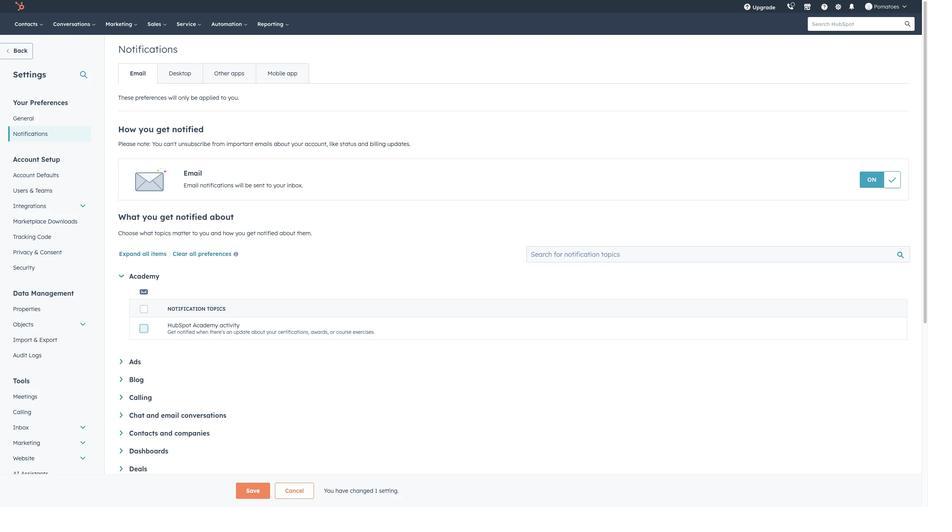 Task type: locate. For each thing, give the bounding box(es) containing it.
get
[[168, 330, 176, 336]]

conversations
[[53, 21, 92, 27]]

marketing up website
[[13, 440, 40, 447]]

automation
[[211, 21, 244, 27]]

what
[[118, 212, 140, 222]]

2 vertical spatial your
[[267, 330, 277, 336]]

contacts
[[15, 21, 39, 27], [129, 430, 158, 438]]

pomatoes
[[874, 3, 900, 10]]

notification
[[168, 306, 206, 312]]

2 caret image from the top
[[120, 431, 123, 436]]

caret image inside blog dropdown button
[[120, 377, 123, 383]]

account for account defaults
[[13, 172, 35, 179]]

preferences
[[135, 94, 167, 102], [198, 251, 231, 258]]

caret image inside 'contacts and companies' dropdown button
[[120, 431, 123, 436]]

notifications link
[[8, 126, 91, 142]]

hubspot image
[[15, 2, 24, 11]]

meetings
[[13, 394, 37, 401]]

menu containing pomatoes
[[738, 0, 913, 13]]

& for consent
[[34, 249, 38, 256]]

hubspot
[[168, 322, 191, 330]]

preferences right these
[[135, 94, 167, 102]]

0 horizontal spatial be
[[191, 94, 198, 102]]

2 vertical spatial &
[[34, 337, 38, 344]]

be
[[191, 94, 198, 102], [245, 182, 252, 189]]

2 vertical spatial get
[[247, 230, 256, 237]]

dashboards
[[129, 448, 168, 456]]

you
[[139, 124, 154, 134], [142, 212, 157, 222], [199, 230, 209, 237], [235, 230, 245, 237]]

mobile
[[268, 70, 285, 77]]

account for account setup
[[13, 156, 39, 164]]

2 all from the left
[[189, 251, 196, 258]]

1 all from the left
[[142, 251, 149, 258]]

to left you.
[[221, 94, 226, 102]]

contacts up dashboards
[[129, 430, 158, 438]]

0 horizontal spatial all
[[142, 251, 149, 258]]

& inside users & teams "link"
[[30, 187, 34, 195]]

all inside button
[[189, 251, 196, 258]]

0 vertical spatial be
[[191, 94, 198, 102]]

account
[[13, 156, 39, 164], [13, 172, 35, 179]]

your left inbox.
[[274, 182, 286, 189]]

users & teams
[[13, 187, 52, 195]]

course
[[336, 330, 352, 336]]

0 horizontal spatial contacts
[[15, 21, 39, 27]]

integrations button
[[8, 199, 91, 214]]

caret image down expand
[[119, 275, 124, 278]]

0 vertical spatial email
[[130, 70, 146, 77]]

search image
[[905, 21, 911, 27]]

& for teams
[[30, 187, 34, 195]]

1 horizontal spatial be
[[245, 182, 252, 189]]

account setup
[[13, 156, 60, 164]]

consent
[[40, 249, 62, 256]]

email inside button
[[130, 70, 146, 77]]

caret image
[[119, 275, 124, 278], [120, 360, 123, 365], [120, 377, 123, 383], [120, 413, 123, 418]]

& inside privacy & consent link
[[34, 249, 38, 256]]

0 horizontal spatial you
[[152, 141, 162, 148]]

navigation containing email
[[118, 63, 309, 84]]

caret image inside academy dropdown button
[[119, 275, 124, 278]]

0 horizontal spatial calling
[[13, 409, 31, 416]]

contacts inside contacts 'link'
[[15, 21, 39, 27]]

1 horizontal spatial will
[[235, 182, 244, 189]]

caret image inside dashboards 'dropdown button'
[[120, 449, 123, 454]]

your left certifications,
[[267, 330, 277, 336]]

caret image inside the deals dropdown button
[[120, 467, 123, 472]]

tools element
[[8, 377, 91, 498]]

topics up activity
[[207, 306, 226, 312]]

academy down notification topics
[[193, 322, 218, 330]]

1 horizontal spatial you
[[324, 488, 334, 495]]

will for only
[[168, 94, 177, 102]]

contacts and companies button
[[120, 430, 908, 438]]

marketing left sales
[[106, 21, 134, 27]]

back link
[[0, 43, 33, 59]]

pomatoes button
[[861, 0, 912, 13]]

account,
[[305, 141, 328, 148]]

inbox
[[13, 425, 29, 432]]

get up can't on the left top of the page
[[156, 124, 170, 134]]

you left have
[[324, 488, 334, 495]]

notified inside the hubspot academy activity get notified when there's an update about your certifications, awards, or course exercises.
[[177, 330, 195, 336]]

caret image
[[120, 395, 123, 401], [120, 431, 123, 436], [120, 449, 123, 454], [120, 467, 123, 472]]

will for be
[[235, 182, 244, 189]]

1 horizontal spatial topics
[[207, 306, 226, 312]]

0 vertical spatial notifications
[[118, 43, 178, 55]]

1 horizontal spatial to
[[221, 94, 226, 102]]

data management
[[13, 290, 74, 298]]

1 vertical spatial be
[[245, 182, 252, 189]]

0 vertical spatial topics
[[155, 230, 171, 237]]

what you get notified about
[[118, 212, 234, 222]]

all left items
[[142, 251, 149, 258]]

will left only on the top of the page
[[168, 94, 177, 102]]

academy down expand all items
[[129, 273, 159, 281]]

0 vertical spatial preferences
[[135, 94, 167, 102]]

email up these
[[130, 70, 146, 77]]

caret image left ads on the left bottom of page
[[120, 360, 123, 365]]

caret image left blog
[[120, 377, 123, 383]]

upgrade image
[[744, 4, 751, 11]]

1 vertical spatial topics
[[207, 306, 226, 312]]

0 vertical spatial to
[[221, 94, 226, 102]]

to right sent
[[266, 182, 272, 189]]

unsubscribe
[[178, 141, 211, 148]]

import & export
[[13, 337, 57, 344]]

1 vertical spatial notifications
[[13, 130, 48, 138]]

to right matter
[[192, 230, 198, 237]]

email left notifications
[[184, 182, 199, 189]]

topics right 'what'
[[155, 230, 171, 237]]

contacts down hubspot link
[[15, 21, 39, 27]]

1 vertical spatial will
[[235, 182, 244, 189]]

0 vertical spatial academy
[[129, 273, 159, 281]]

0 horizontal spatial to
[[192, 230, 198, 237]]

logs
[[29, 352, 42, 360]]

0 horizontal spatial will
[[168, 94, 177, 102]]

1 horizontal spatial contacts
[[129, 430, 158, 438]]

tyler black image
[[866, 3, 873, 10]]

inbox button
[[8, 421, 91, 436]]

these
[[118, 94, 134, 102]]

your preferences element
[[8, 98, 91, 142]]

expand all items button
[[119, 251, 167, 258]]

1 vertical spatial get
[[160, 212, 173, 222]]

& left export
[[34, 337, 38, 344]]

you left can't on the left top of the page
[[152, 141, 162, 148]]

0 vertical spatial get
[[156, 124, 170, 134]]

0 vertical spatial calling
[[129, 394, 152, 402]]

caret image for blog
[[120, 377, 123, 383]]

about right emails
[[274, 141, 290, 148]]

1 horizontal spatial marketing
[[106, 21, 134, 27]]

0 vertical spatial &
[[30, 187, 34, 195]]

upgrade
[[753, 4, 776, 11]]

Search HubSpot search field
[[808, 17, 908, 31]]

1 vertical spatial preferences
[[198, 251, 231, 258]]

get
[[156, 124, 170, 134], [160, 212, 173, 222], [247, 230, 256, 237]]

app
[[287, 70, 298, 77]]

be right only on the top of the page
[[191, 94, 198, 102]]

tracking code
[[13, 234, 51, 241]]

caret image inside calling dropdown button
[[120, 395, 123, 401]]

1 vertical spatial account
[[13, 172, 35, 179]]

preferences
[[30, 99, 68, 107]]

& right privacy
[[34, 249, 38, 256]]

account defaults
[[13, 172, 59, 179]]

your left account,
[[291, 141, 303, 148]]

you
[[152, 141, 162, 148], [324, 488, 334, 495]]

0 vertical spatial will
[[168, 94, 177, 102]]

emails
[[255, 141, 272, 148]]

get up matter
[[160, 212, 173, 222]]

0 horizontal spatial topics
[[155, 230, 171, 237]]

1 horizontal spatial academy
[[193, 322, 218, 330]]

get right how
[[247, 230, 256, 237]]

only
[[178, 94, 189, 102]]

blog
[[129, 376, 144, 384]]

all right clear
[[189, 251, 196, 258]]

0 horizontal spatial marketing
[[13, 440, 40, 447]]

caret image for calling
[[120, 395, 123, 401]]

about inside the hubspot academy activity get notified when there's an update about your certifications, awards, or course exercises.
[[251, 330, 265, 336]]

1 caret image from the top
[[120, 395, 123, 401]]

account up users
[[13, 172, 35, 179]]

notifications down sales
[[118, 43, 178, 55]]

0 vertical spatial contacts
[[15, 21, 39, 27]]

audit
[[13, 352, 27, 360]]

2 horizontal spatial to
[[266, 182, 272, 189]]

and
[[358, 141, 368, 148], [211, 230, 221, 237], [147, 412, 159, 420], [160, 430, 173, 438]]

email up notifications
[[184, 169, 202, 178]]

notified up unsubscribe
[[172, 124, 204, 134]]

all
[[142, 251, 149, 258], [189, 251, 196, 258]]

calling up chat
[[129, 394, 152, 402]]

caret image for contacts and companies
[[120, 431, 123, 436]]

conversations link
[[48, 13, 101, 35]]

notified up matter
[[176, 212, 207, 222]]

email
[[130, 70, 146, 77], [184, 169, 202, 178], [184, 182, 199, 189]]

like
[[330, 141, 338, 148]]

1 horizontal spatial all
[[189, 251, 196, 258]]

meetings link
[[8, 390, 91, 405]]

about
[[274, 141, 290, 148], [210, 212, 234, 222], [280, 230, 296, 237], [251, 330, 265, 336]]

apps
[[231, 70, 244, 77]]

0 vertical spatial you
[[152, 141, 162, 148]]

note:
[[137, 141, 151, 148]]

1 vertical spatial to
[[266, 182, 272, 189]]

you up clear all preferences
[[199, 230, 209, 237]]

1 vertical spatial contacts
[[129, 430, 158, 438]]

4 caret image from the top
[[120, 467, 123, 472]]

menu
[[738, 0, 913, 13]]

navigation
[[118, 63, 309, 84]]

menu item
[[781, 0, 783, 13]]

data management element
[[8, 289, 91, 364]]

preferences down "choose what topics matter to you and how you get notified about them."
[[198, 251, 231, 258]]

search button
[[901, 17, 915, 31]]

1 vertical spatial your
[[274, 182, 286, 189]]

mobile app button
[[256, 64, 309, 83]]

to
[[221, 94, 226, 102], [266, 182, 272, 189], [192, 230, 198, 237]]

calling up inbox
[[13, 409, 31, 416]]

notifications inside your preferences element
[[13, 130, 48, 138]]

0 horizontal spatial academy
[[129, 273, 159, 281]]

activity
[[220, 322, 240, 330]]

notifications image
[[848, 4, 856, 11]]

caret image inside chat and email conversations dropdown button
[[120, 413, 123, 418]]

tracking
[[13, 234, 36, 241]]

account up account defaults
[[13, 156, 39, 164]]

help image
[[821, 4, 829, 11]]

1 vertical spatial academy
[[193, 322, 218, 330]]

chat and email conversations
[[129, 412, 227, 420]]

1 vertical spatial calling
[[13, 409, 31, 416]]

1 account from the top
[[13, 156, 39, 164]]

account setup element
[[8, 155, 91, 276]]

be left sent
[[245, 182, 252, 189]]

security link
[[8, 260, 91, 276]]

and down email
[[160, 430, 173, 438]]

choose what topics matter to you and how you get notified about them.
[[118, 230, 312, 237]]

1 vertical spatial marketing
[[13, 440, 40, 447]]

data
[[13, 290, 29, 298]]

notified right 'get'
[[177, 330, 195, 336]]

automation link
[[207, 13, 253, 35]]

notifications down general
[[13, 130, 48, 138]]

1 vertical spatial &
[[34, 249, 38, 256]]

1 horizontal spatial preferences
[[198, 251, 231, 258]]

management
[[31, 290, 74, 298]]

& inside import & export link
[[34, 337, 38, 344]]

general link
[[8, 111, 91, 126]]

2 vertical spatial to
[[192, 230, 198, 237]]

0 vertical spatial marketing
[[106, 21, 134, 27]]

get for notifications
[[156, 124, 170, 134]]

caret image inside ads dropdown button
[[120, 360, 123, 365]]

3 caret image from the top
[[120, 449, 123, 454]]

marketplaces button
[[799, 0, 816, 13]]

about right "update"
[[251, 330, 265, 336]]

and left billing
[[358, 141, 368, 148]]

matter
[[173, 230, 191, 237]]

& for export
[[34, 337, 38, 344]]

how
[[223, 230, 234, 237]]

will left sent
[[235, 182, 244, 189]]

Search for notification topics search field
[[527, 247, 911, 263]]

academy
[[129, 273, 159, 281], [193, 322, 218, 330]]

topics
[[155, 230, 171, 237], [207, 306, 226, 312]]

& right users
[[30, 187, 34, 195]]

2 account from the top
[[13, 172, 35, 179]]

0 horizontal spatial notifications
[[13, 130, 48, 138]]

0 vertical spatial account
[[13, 156, 39, 164]]

caret image left chat
[[120, 413, 123, 418]]



Task type: describe. For each thing, give the bounding box(es) containing it.
contacts and companies
[[129, 430, 210, 438]]

ads
[[129, 358, 141, 367]]

sales
[[148, 21, 163, 27]]

all for clear
[[189, 251, 196, 258]]

notification topics
[[168, 306, 226, 312]]

dashboards button
[[120, 448, 908, 456]]

calling inside tools element
[[13, 409, 31, 416]]

you up note:
[[139, 124, 154, 134]]

awards,
[[311, 330, 329, 336]]

your
[[13, 99, 28, 107]]

general
[[13, 115, 34, 122]]

settings image
[[835, 3, 842, 11]]

properties
[[13, 306, 40, 313]]

reporting link
[[253, 13, 294, 35]]

cancel button
[[275, 484, 314, 500]]

1 horizontal spatial notifications
[[118, 43, 178, 55]]

users & teams link
[[8, 183, 91, 199]]

privacy & consent
[[13, 249, 62, 256]]

academy button
[[119, 273, 908, 281]]

save button
[[236, 484, 270, 500]]

import & export link
[[8, 333, 91, 348]]

marketplaces image
[[804, 4, 811, 11]]

changed
[[350, 488, 373, 495]]

your preferences
[[13, 99, 68, 107]]

and left how
[[211, 230, 221, 237]]

setup
[[41, 156, 60, 164]]

billing
[[370, 141, 386, 148]]

website
[[13, 456, 34, 463]]

other apps
[[214, 70, 244, 77]]

desktop button
[[157, 64, 203, 83]]

service link
[[172, 13, 207, 35]]

calling icon image
[[787, 3, 794, 11]]

contacts for contacts
[[15, 21, 39, 27]]

on
[[868, 176, 877, 184]]

ai assistants
[[13, 471, 48, 478]]

inbox.
[[287, 182, 303, 189]]

ads button
[[120, 358, 908, 367]]

tools
[[13, 377, 30, 386]]

you up 'what'
[[142, 212, 157, 222]]

choose
[[118, 230, 138, 237]]

you.
[[228, 94, 239, 102]]

marketplace downloads link
[[8, 214, 91, 230]]

service
[[177, 21, 198, 27]]

1 vertical spatial you
[[324, 488, 334, 495]]

can't
[[164, 141, 177, 148]]

settings
[[13, 69, 46, 80]]

preferences inside button
[[198, 251, 231, 258]]

contacts for contacts and companies
[[129, 430, 158, 438]]

0 vertical spatial your
[[291, 141, 303, 148]]

export
[[39, 337, 57, 344]]

expand all items
[[119, 251, 167, 258]]

audit logs
[[13, 352, 42, 360]]

email notifications will be sent to your inbox.
[[184, 182, 303, 189]]

caret image for deals
[[120, 467, 123, 472]]

and right chat
[[147, 412, 159, 420]]

desktop
[[169, 70, 191, 77]]

reporting
[[258, 21, 285, 27]]

ai assistants link
[[8, 467, 91, 482]]

calling icon button
[[784, 1, 798, 12]]

import
[[13, 337, 32, 344]]

marketplace
[[13, 218, 46, 226]]

ai
[[13, 471, 19, 478]]

have
[[336, 488, 349, 495]]

notifications button
[[845, 0, 859, 13]]

blog button
[[120, 376, 908, 384]]

clear
[[173, 251, 188, 258]]

email button
[[119, 64, 157, 83]]

2 vertical spatial email
[[184, 182, 199, 189]]

notified left them.
[[257, 230, 278, 237]]

caret image for dashboards
[[120, 449, 123, 454]]

1 vertical spatial email
[[184, 169, 202, 178]]

about left them.
[[280, 230, 296, 237]]

hubspot academy activity get notified when there's an update about your certifications, awards, or course exercises.
[[168, 322, 375, 336]]

get for how you get notified
[[160, 212, 173, 222]]

marketplace downloads
[[13, 218, 78, 226]]

save
[[246, 488, 260, 495]]

notifications
[[200, 182, 234, 189]]

about up how
[[210, 212, 234, 222]]

marketing inside button
[[13, 440, 40, 447]]

you right how
[[235, 230, 245, 237]]

email
[[161, 412, 179, 420]]

an
[[226, 330, 232, 336]]

caret image for ads
[[120, 360, 123, 365]]

privacy
[[13, 249, 33, 256]]

help button
[[818, 0, 832, 13]]

all for expand
[[142, 251, 149, 258]]

other
[[214, 70, 230, 77]]

important
[[226, 141, 253, 148]]

updates.
[[388, 141, 411, 148]]

1 horizontal spatial calling
[[129, 394, 152, 402]]

calling link
[[8, 405, 91, 421]]

contacts link
[[10, 13, 48, 35]]

academy inside the hubspot academy activity get notified when there's an update about your certifications, awards, or course exercises.
[[193, 322, 218, 330]]

0 horizontal spatial preferences
[[135, 94, 167, 102]]

mobile app
[[268, 70, 298, 77]]

caret image for academy
[[119, 275, 124, 278]]

teams
[[35, 187, 52, 195]]

clear all preferences button
[[173, 250, 242, 260]]

caret image for chat and email conversations
[[120, 413, 123, 418]]

calling button
[[120, 394, 908, 402]]

your inside the hubspot academy activity get notified when there's an update about your certifications, awards, or course exercises.
[[267, 330, 277, 336]]

clear all preferences
[[173, 251, 231, 258]]

conversations
[[181, 412, 227, 420]]

setting.
[[379, 488, 399, 495]]

you have changed 1 setting.
[[324, 488, 399, 495]]

there's
[[210, 330, 225, 336]]

what
[[140, 230, 153, 237]]

tracking code link
[[8, 230, 91, 245]]

exercises.
[[353, 330, 375, 336]]

items
[[151, 251, 167, 258]]



Task type: vqa. For each thing, say whether or not it's contained in the screenshot.
an
yes



